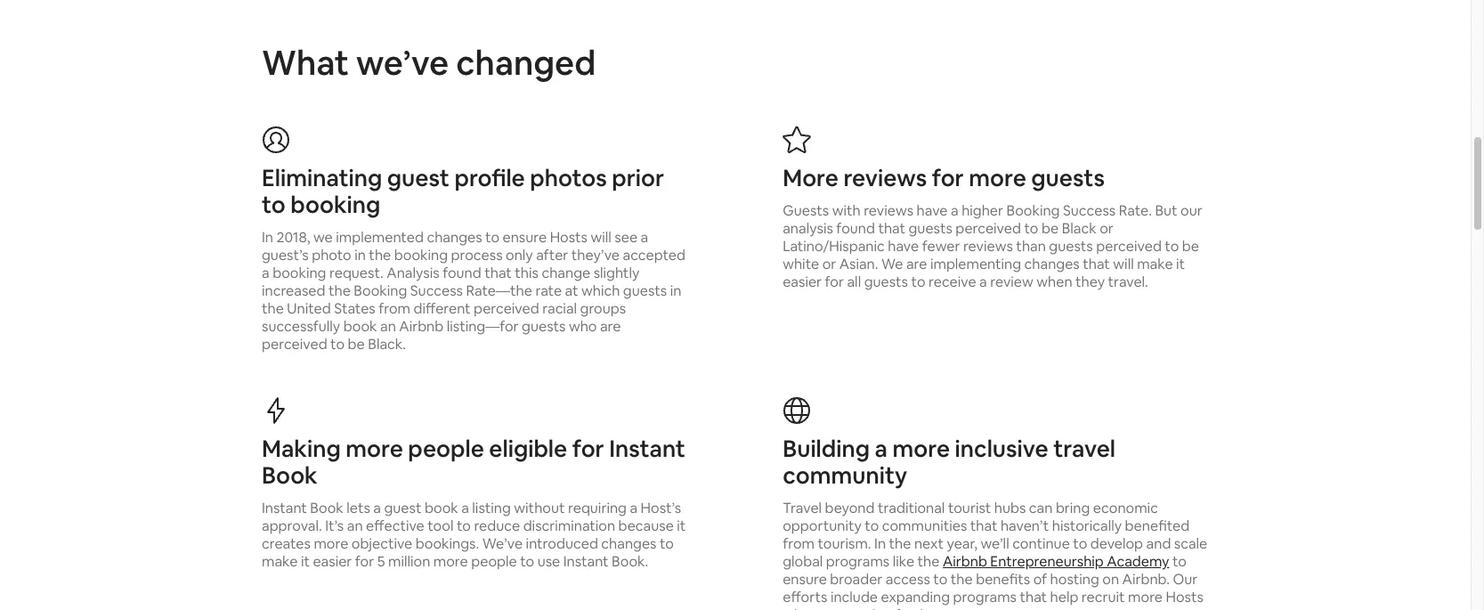 Task type: locate. For each thing, give the bounding box(es) containing it.
the down year,
[[951, 570, 973, 589]]

0 horizontal spatial success
[[410, 281, 463, 300]]

of
[[1034, 570, 1048, 589], [887, 606, 901, 610]]

0 vertical spatial programs
[[826, 552, 890, 571]]

from down travel
[[783, 534, 815, 553]]

booking up than
[[1007, 201, 1060, 220]]

an right it's
[[347, 517, 363, 535]]

in
[[355, 246, 366, 265], [670, 281, 682, 300]]

book up bookings.
[[425, 499, 459, 518]]

0 vertical spatial an
[[380, 317, 396, 336]]

book inside making more people eligible for instant book instant book lets a guest book a listing without requiring a host's approval. it's an effective tool to reduce discrimination because it creates more objective bookings. we've introduced changes to make it easier for 5 million more people to use instant book.
[[425, 499, 459, 518]]

0 vertical spatial who
[[569, 317, 597, 336]]

be left 'black'
[[1042, 219, 1059, 238]]

instant up creates
[[262, 499, 307, 518]]

reduce
[[474, 517, 520, 535]]

1 horizontal spatial hosts
[[1167, 588, 1204, 607]]

higher
[[962, 201, 1004, 220]]

to left only
[[486, 228, 500, 247]]

found up different
[[443, 264, 482, 282]]

from inside "travel beyond traditional tourist hubs can bring economic opportunity to communities that haven't historically benefited from tourism. in the next year, we'll continue to develop and scale global programs like the"
[[783, 534, 815, 553]]

1 vertical spatial programs
[[954, 588, 1017, 607]]

the right the photo
[[369, 246, 391, 265]]

but
[[1156, 201, 1178, 220]]

1 vertical spatial or
[[823, 255, 837, 273]]

hosts up change
[[550, 228, 588, 247]]

more up traditional
[[893, 434, 951, 464]]

at
[[565, 281, 579, 300]]

1 vertical spatial success
[[410, 281, 463, 300]]

0 horizontal spatial airbnb
[[399, 317, 444, 336]]

approval.
[[262, 517, 322, 535]]

be
[[1042, 219, 1059, 238], [1183, 237, 1200, 256], [348, 335, 365, 354]]

0 horizontal spatial booking
[[354, 281, 407, 300]]

hosts inside to ensure broader access to the benefits of hosting on airbnb. our efforts include expanding programs that help recruit more hosts who are people of color.
[[1167, 588, 1204, 607]]

0 vertical spatial ensure
[[503, 228, 547, 247]]

academy
[[1108, 552, 1170, 571]]

0 vertical spatial are
[[907, 255, 928, 273]]

travel
[[783, 499, 822, 518]]

airbnb.
[[1123, 570, 1171, 589]]

analysis
[[783, 219, 834, 238]]

booking down implemented
[[354, 281, 407, 300]]

book inside the eliminating guest profile photos prior to booking in 2018, we implemented changes to ensure hosts will see a guest's photo in the booking process only after they've accepted a booking request. analysis found that this change slightly increased the booking success rate—the rate at which guests in the united states from different perceived racial groups successfully book an airbnb listing—for guests who are perceived to be black.
[[344, 317, 377, 336]]

will right they at the top right
[[1114, 255, 1135, 273]]

ensure up this
[[503, 228, 547, 247]]

have up fewer
[[917, 201, 948, 220]]

2 horizontal spatial changes
[[1025, 255, 1080, 273]]

reviews down higher at the top right of page
[[964, 237, 1014, 256]]

0 horizontal spatial or
[[823, 255, 837, 273]]

0 vertical spatial from
[[379, 299, 411, 318]]

who down at
[[569, 317, 597, 336]]

1 vertical spatial it
[[677, 517, 686, 535]]

book left lets
[[310, 499, 344, 518]]

1 vertical spatial guest
[[384, 499, 422, 518]]

scale
[[1175, 534, 1208, 553]]

success inside more reviews for more guests guests with reviews have a higher booking success rate. but our analysis found that guests perceived to be black or latino/hispanic have fewer reviews than guests perceived to be white or asian. we are implementing changes that will make it easier for all guests to receive a review when they travel.
[[1064, 201, 1116, 220]]

0 horizontal spatial from
[[379, 299, 411, 318]]

1 vertical spatial who
[[783, 606, 811, 610]]

or right white
[[823, 255, 837, 273]]

that inside "travel beyond traditional tourist hubs can bring economic opportunity to communities that haven't historically benefited from tourism. in the next year, we'll continue to develop and scale global programs like the"
[[971, 517, 998, 535]]

implemented
[[336, 228, 424, 247]]

1 vertical spatial changes
[[1025, 255, 1080, 273]]

opportunity
[[783, 517, 862, 535]]

instant right the use
[[564, 552, 609, 571]]

than
[[1017, 237, 1047, 256]]

make down 'but'
[[1138, 255, 1174, 273]]

2 vertical spatial people
[[838, 606, 884, 610]]

0 vertical spatial hosts
[[550, 228, 588, 247]]

it
[[1177, 255, 1186, 273], [677, 517, 686, 535], [301, 552, 310, 571]]

for left 5
[[355, 552, 374, 571]]

people
[[408, 434, 484, 464], [471, 552, 517, 571], [838, 606, 884, 610]]

book up approval.
[[262, 461, 318, 491]]

entrepreneurship
[[991, 552, 1104, 571]]

develop
[[1091, 534, 1144, 553]]

1 horizontal spatial in
[[875, 534, 886, 553]]

2 horizontal spatial instant
[[610, 434, 686, 464]]

0 horizontal spatial of
[[887, 606, 901, 610]]

are down broader
[[814, 606, 835, 610]]

0 horizontal spatial found
[[443, 264, 482, 282]]

changes up analysis
[[427, 228, 482, 247]]

0 vertical spatial booking
[[1007, 201, 1060, 220]]

building a more inclusive travel community
[[783, 434, 1116, 491]]

that inside to ensure broader access to the benefits of hosting on airbnb. our efforts include expanding programs that help recruit more hosts who are people of color.
[[1020, 588, 1048, 607]]

we
[[314, 228, 333, 247]]

more
[[783, 163, 839, 193]]

or right 'black'
[[1100, 219, 1114, 238]]

an right states
[[380, 317, 396, 336]]

can
[[1030, 499, 1053, 518]]

more down tool
[[434, 552, 468, 571]]

1 vertical spatial book
[[425, 499, 459, 518]]

1 horizontal spatial make
[[1138, 255, 1174, 273]]

that inside the eliminating guest profile photos prior to booking in 2018, we implemented changes to ensure hosts will see a guest's photo in the booking process only after they've accepted a booking request. analysis found that this change slightly increased the booking success rate—the rate at which guests in the united states from different perceived racial groups successfully book an airbnb listing—for guests who are perceived to be black.
[[485, 264, 512, 282]]

in left 2018,
[[262, 228, 273, 247]]

we've
[[483, 534, 523, 553]]

to right we
[[912, 273, 926, 291]]

of left help
[[1034, 570, 1048, 589]]

0 vertical spatial guest
[[387, 163, 450, 193]]

airbnb
[[399, 317, 444, 336], [943, 552, 988, 571]]

accepted
[[623, 246, 686, 265]]

1 horizontal spatial programs
[[954, 588, 1017, 607]]

0 vertical spatial have
[[917, 201, 948, 220]]

guests down accepted
[[623, 281, 667, 300]]

reviews up with
[[844, 163, 928, 193]]

our
[[1181, 201, 1203, 220]]

travel.
[[1109, 273, 1149, 291]]

be down our
[[1183, 237, 1200, 256]]

this
[[515, 264, 539, 282]]

be left the black.
[[348, 335, 365, 354]]

introduced
[[526, 534, 598, 553]]

historically
[[1053, 517, 1122, 535]]

million
[[388, 552, 431, 571]]

success down the process
[[410, 281, 463, 300]]

5
[[377, 552, 385, 571]]

benefits
[[976, 570, 1031, 589]]

1 vertical spatial found
[[443, 264, 482, 282]]

0 horizontal spatial an
[[347, 517, 363, 535]]

make inside more reviews for more guests guests with reviews have a higher booking success rate. but our analysis found that guests perceived to be black or latino/hispanic have fewer reviews than guests perceived to be white or asian. we are implementing changes that will make it easier for all guests to receive a review when they travel.
[[1138, 255, 1174, 273]]

booking up "we" on the top of the page
[[291, 190, 381, 220]]

1 horizontal spatial or
[[1100, 219, 1114, 238]]

0 horizontal spatial will
[[591, 228, 612, 247]]

1 horizontal spatial airbnb
[[943, 552, 988, 571]]

to down host's
[[660, 534, 674, 553]]

1 horizontal spatial changes
[[602, 534, 657, 553]]

found up asian.
[[837, 219, 876, 238]]

0 horizontal spatial ensure
[[503, 228, 547, 247]]

0 horizontal spatial are
[[600, 317, 621, 336]]

1 vertical spatial are
[[600, 317, 621, 336]]

1 horizontal spatial in
[[670, 281, 682, 300]]

making more people eligible for instant book instant book lets a guest book a listing without requiring a host's approval. it's an effective tool to reduce discrimination because it creates more objective bookings. we've introduced changes to make it easier for 5 million more people to use instant book.
[[262, 434, 686, 571]]

1 horizontal spatial are
[[814, 606, 835, 610]]

more reviews for more guests guests with reviews have a higher booking success rate. but our analysis found that guests perceived to be black or latino/hispanic have fewer reviews than guests perceived to be white or asian. we are implementing changes that will make it easier for all guests to receive a review when they travel.
[[783, 163, 1203, 291]]

include
[[831, 588, 878, 607]]

1 horizontal spatial easier
[[783, 273, 822, 291]]

and
[[1147, 534, 1172, 553]]

tourist
[[949, 499, 992, 518]]

benefited
[[1126, 517, 1190, 535]]

programs inside to ensure broader access to the benefits of hosting on airbnb. our efforts include expanding programs that help recruit more hosts who are people of color.
[[954, 588, 1017, 607]]

rate.
[[1119, 201, 1153, 220]]

more up higher at the top right of page
[[969, 163, 1027, 193]]

0 vertical spatial airbnb
[[399, 317, 444, 336]]

will left the see
[[591, 228, 612, 247]]

to up 2018,
[[262, 190, 286, 220]]

it down approval.
[[301, 552, 310, 571]]

a right building
[[875, 434, 888, 464]]

what we've changed
[[262, 41, 596, 85]]

from inside the eliminating guest profile photos prior to booking in 2018, we implemented changes to ensure hosts will see a guest's photo in the booking process only after they've accepted a booking request. analysis found that this change slightly increased the booking success rate—the rate at which guests in the united states from different perceived racial groups successfully book an airbnb listing—for guests who are perceived to be black.
[[379, 299, 411, 318]]

1 vertical spatial from
[[783, 534, 815, 553]]

0 vertical spatial of
[[1034, 570, 1048, 589]]

that
[[879, 219, 906, 238], [1083, 255, 1111, 273], [485, 264, 512, 282], [971, 517, 998, 535], [1020, 588, 1048, 607]]

an inside the eliminating guest profile photos prior to booking in 2018, we implemented changes to ensure hosts will see a guest's photo in the booking process only after they've accepted a booking request. analysis found that this change slightly increased the booking success rate—the rate at which guests in the united states from different perceived racial groups successfully book an airbnb listing—for guests who are perceived to be black.
[[380, 317, 396, 336]]

are inside the eliminating guest profile photos prior to booking in 2018, we implemented changes to ensure hosts will see a guest's photo in the booking process only after they've accepted a booking request. analysis found that this change slightly increased the booking success rate—the rate at which guests in the united states from different perceived racial groups successfully book an airbnb listing—for guests who are perceived to be black.
[[600, 317, 621, 336]]

instant up host's
[[610, 434, 686, 464]]

guests left higher at the top right of page
[[909, 219, 953, 238]]

it right 'because'
[[677, 517, 686, 535]]

0 horizontal spatial be
[[348, 335, 365, 354]]

0 horizontal spatial instant
[[262, 499, 307, 518]]

changed
[[456, 41, 596, 85]]

1 horizontal spatial who
[[783, 606, 811, 610]]

are inside to ensure broader access to the benefits of hosting on airbnb. our efforts include expanding programs that help recruit more hosts who are people of color.
[[814, 606, 835, 610]]

success
[[1064, 201, 1116, 220], [410, 281, 463, 300]]

from
[[379, 299, 411, 318], [783, 534, 815, 553]]

1 vertical spatial will
[[1114, 255, 1135, 273]]

who inside the eliminating guest profile photos prior to booking in 2018, we implemented changes to ensure hosts will see a guest's photo in the booking process only after they've accepted a booking request. analysis found that this change slightly increased the booking success rate—the rate at which guests in the united states from different perceived racial groups successfully book an airbnb listing—for guests who are perceived to be black.
[[569, 317, 597, 336]]

0 horizontal spatial in
[[262, 228, 273, 247]]

requiring
[[568, 499, 627, 518]]

or
[[1100, 219, 1114, 238], [823, 255, 837, 273]]

guests right all
[[865, 273, 909, 291]]

1 vertical spatial booking
[[354, 281, 407, 300]]

who down global
[[783, 606, 811, 610]]

1 vertical spatial easier
[[313, 552, 352, 571]]

programs
[[826, 552, 890, 571], [954, 588, 1017, 607]]

1 vertical spatial an
[[347, 517, 363, 535]]

0 vertical spatial found
[[837, 219, 876, 238]]

booking inside the eliminating guest profile photos prior to booking in 2018, we implemented changes to ensure hosts will see a guest's photo in the booking process only after they've accepted a booking request. analysis found that this change slightly increased the booking success rate—the rate at which guests in the united states from different perceived racial groups successfully book an airbnb listing—for guests who are perceived to be black.
[[354, 281, 407, 300]]

change
[[542, 264, 591, 282]]

it down our
[[1177, 255, 1186, 273]]

from up the black.
[[379, 299, 411, 318]]

guest inside the eliminating guest profile photos prior to booking in 2018, we implemented changes to ensure hosts will see a guest's photo in the booking process only after they've accepted a booking request. analysis found that this change slightly increased the booking success rate—the rate at which guests in the united states from different perceived racial groups successfully book an airbnb listing—for guests who are perceived to be black.
[[387, 163, 450, 193]]

2 vertical spatial instant
[[564, 552, 609, 571]]

a left higher at the top right of page
[[951, 201, 959, 220]]

in left like
[[875, 534, 886, 553]]

will
[[591, 228, 612, 247], [1114, 255, 1135, 273]]

1 horizontal spatial ensure
[[783, 570, 827, 589]]

1 vertical spatial hosts
[[1167, 588, 1204, 607]]

0 vertical spatial easier
[[783, 273, 822, 291]]

people up listing
[[408, 434, 484, 464]]

a left listing
[[462, 499, 469, 518]]

0 horizontal spatial it
[[301, 552, 310, 571]]

2 vertical spatial changes
[[602, 534, 657, 553]]

a right lets
[[374, 499, 381, 518]]

haven't
[[1001, 517, 1050, 535]]

1 horizontal spatial instant
[[564, 552, 609, 571]]

effective
[[366, 517, 425, 535]]

book
[[344, 317, 377, 336], [425, 499, 459, 518]]

ensure inside the eliminating guest profile photos prior to booking in 2018, we implemented changes to ensure hosts will see a guest's photo in the booking process only after they've accepted a booking request. analysis found that this change slightly increased the booking success rate—the rate at which guests in the united states from different perceived racial groups successfully book an airbnb listing—for guests who are perceived to be black.
[[503, 228, 547, 247]]

receive
[[929, 273, 977, 291]]

they
[[1076, 273, 1106, 291]]

make down approval.
[[262, 552, 298, 571]]

programs up include
[[826, 552, 890, 571]]

for up higher at the top right of page
[[932, 163, 965, 193]]

the left "next" on the bottom right of page
[[890, 534, 912, 553]]

0 vertical spatial changes
[[427, 228, 482, 247]]

review
[[991, 273, 1034, 291]]

0 vertical spatial in
[[262, 228, 273, 247]]

next
[[915, 534, 944, 553]]

0 horizontal spatial book
[[344, 317, 377, 336]]

rate
[[536, 281, 562, 300]]

0 vertical spatial will
[[591, 228, 612, 247]]

expanding
[[881, 588, 951, 607]]

travel
[[1054, 434, 1116, 464]]

changes down 'black'
[[1025, 255, 1080, 273]]

it's
[[325, 517, 344, 535]]

are
[[907, 255, 928, 273], [600, 317, 621, 336], [814, 606, 835, 610]]

1 horizontal spatial booking
[[1007, 201, 1060, 220]]

ensure left broader
[[783, 570, 827, 589]]

1 vertical spatial of
[[887, 606, 901, 610]]

0 vertical spatial book
[[344, 317, 377, 336]]

2 horizontal spatial it
[[1177, 255, 1186, 273]]

0 horizontal spatial easier
[[313, 552, 352, 571]]

booking
[[1007, 201, 1060, 220], [354, 281, 407, 300]]

photos
[[530, 163, 607, 193]]

1 horizontal spatial an
[[380, 317, 396, 336]]

1 horizontal spatial found
[[837, 219, 876, 238]]

easier down the latino/hispanic
[[783, 273, 822, 291]]

an inside making more people eligible for instant book instant book lets a guest book a listing without requiring a host's approval. it's an effective tool to reduce discrimination because it creates more objective bookings. we've introduced changes to make it easier for 5 million more people to use instant book.
[[347, 517, 363, 535]]

color.
[[904, 606, 940, 610]]

airbnb inside the eliminating guest profile photos prior to booking in 2018, we implemented changes to ensure hosts will see a guest's photo in the booking process only after they've accepted a booking request. analysis found that this change slightly increased the booking success rate—the rate at which guests in the united states from different perceived racial groups successfully book an airbnb listing—for guests who are perceived to be black.
[[399, 317, 444, 336]]

the inside to ensure broader access to the benefits of hosting on airbnb. our efforts include expanding programs that help recruit more hosts who are people of color.
[[951, 570, 973, 589]]

changes down requiring
[[602, 534, 657, 553]]

programs down we'll
[[954, 588, 1017, 607]]

2 horizontal spatial are
[[907, 255, 928, 273]]

found inside more reviews for more guests guests with reviews have a higher booking success rate. but our analysis found that guests perceived to be black or latino/hispanic have fewer reviews than guests perceived to be white or asian. we are implementing changes that will make it easier for all guests to receive a review when they travel.
[[837, 219, 876, 238]]

more down academy
[[1129, 588, 1163, 607]]

white
[[783, 255, 820, 273]]

in down accepted
[[670, 281, 682, 300]]

guest
[[387, 163, 450, 193], [384, 499, 422, 518]]

book down request.
[[344, 317, 377, 336]]

1 horizontal spatial will
[[1114, 255, 1135, 273]]

in right the photo
[[355, 246, 366, 265]]

guest up objective
[[384, 499, 422, 518]]

0 horizontal spatial hosts
[[550, 228, 588, 247]]

0 vertical spatial instant
[[610, 434, 686, 464]]

0 horizontal spatial make
[[262, 552, 298, 571]]

0 vertical spatial people
[[408, 434, 484, 464]]

0 vertical spatial make
[[1138, 255, 1174, 273]]

1 horizontal spatial book
[[425, 499, 459, 518]]

who
[[569, 317, 597, 336], [783, 606, 811, 610]]

who inside to ensure broader access to the benefits of hosting on airbnb. our efforts include expanding programs that help recruit more hosts who are people of color.
[[783, 606, 811, 610]]

people down reduce
[[471, 552, 517, 571]]

they've
[[572, 246, 620, 265]]

people down broader
[[838, 606, 884, 610]]

see
[[615, 228, 638, 247]]

building
[[783, 434, 870, 464]]

easier
[[783, 273, 822, 291], [313, 552, 352, 571]]

2 vertical spatial are
[[814, 606, 835, 610]]

0 horizontal spatial who
[[569, 317, 597, 336]]

photo
[[312, 246, 352, 265]]

reviews
[[844, 163, 928, 193], [864, 201, 914, 220], [964, 237, 1014, 256]]

are down which
[[600, 317, 621, 336]]

reviews right with
[[864, 201, 914, 220]]

analysis
[[387, 264, 440, 282]]

of left color.
[[887, 606, 901, 610]]

make inside making more people eligible for instant book instant book lets a guest book a listing without requiring a host's approval. it's an effective tool to reduce discrimination because it creates more objective bookings. we've introduced changes to make it easier for 5 million more people to use instant book.
[[262, 552, 298, 571]]

1 vertical spatial in
[[875, 534, 886, 553]]

we've
[[356, 41, 449, 85]]

1 vertical spatial airbnb
[[943, 552, 988, 571]]

have left fewer
[[888, 237, 919, 256]]

for
[[932, 163, 965, 193], [825, 273, 844, 291], [573, 434, 605, 464], [355, 552, 374, 571]]

are right we
[[907, 255, 928, 273]]

1 horizontal spatial success
[[1064, 201, 1116, 220]]

booking down 2018,
[[273, 264, 326, 282]]



Task type: vqa. For each thing, say whether or not it's contained in the screenshot.
1 dropdown button
no



Task type: describe. For each thing, give the bounding box(es) containing it.
profile
[[455, 163, 525, 193]]

changes inside the eliminating guest profile photos prior to booking in 2018, we implemented changes to ensure hosts will see a guest's photo in the booking process only after they've accepted a booking request. analysis found that this change slightly increased the booking success rate—the rate at which guests in the united states from different perceived racial groups successfully book an airbnb listing—for guests who are perceived to be black.
[[427, 228, 482, 247]]

perceived down 'united'
[[262, 335, 327, 354]]

increased
[[262, 281, 326, 300]]

found inside the eliminating guest profile photos prior to booking in 2018, we implemented changes to ensure hosts will see a guest's photo in the booking process only after they've accepted a booking request. analysis found that this change slightly increased the booking success rate—the rate at which guests in the united states from different perceived racial groups successfully book an airbnb listing—for guests who are perceived to be black.
[[443, 264, 482, 282]]

prior
[[612, 163, 665, 193]]

1 horizontal spatial it
[[677, 517, 686, 535]]

will inside more reviews for more guests guests with reviews have a higher booking success rate. but our analysis found that guests perceived to be black or latino/hispanic have fewer reviews than guests perceived to be white or asian. we are implementing changes that will make it easier for all guests to receive a review when they travel.
[[1114, 255, 1135, 273]]

traditional
[[878, 499, 946, 518]]

to left the use
[[520, 552, 535, 571]]

changes inside more reviews for more guests guests with reviews have a higher booking success rate. but our analysis found that guests perceived to be black or latino/hispanic have fewer reviews than guests perceived to be white or asian. we are implementing changes that will make it easier for all guests to receive a review when they travel.
[[1025, 255, 1080, 273]]

for up requiring
[[573, 434, 605, 464]]

we
[[882, 255, 904, 273]]

efforts
[[783, 588, 828, 607]]

united
[[287, 299, 331, 318]]

use
[[538, 552, 561, 571]]

2018,
[[277, 228, 311, 247]]

2 horizontal spatial be
[[1183, 237, 1200, 256]]

the right like
[[918, 552, 940, 571]]

booking left the process
[[394, 246, 448, 265]]

bookings.
[[416, 534, 479, 553]]

guests down rate
[[522, 317, 566, 336]]

asian.
[[840, 255, 879, 273]]

to right tool
[[457, 517, 471, 535]]

rate—the
[[466, 281, 533, 300]]

more right creates
[[314, 534, 349, 553]]

economic
[[1094, 499, 1159, 518]]

the left 'united'
[[262, 299, 284, 318]]

are inside more reviews for more guests guests with reviews have a higher booking success rate. but our analysis found that guests perceived to be black or latino/hispanic have fewer reviews than guests perceived to be white or asian. we are implementing changes that will make it easier for all guests to receive a review when they travel.
[[907, 255, 928, 273]]

in inside the eliminating guest profile photos prior to booking in 2018, we implemented changes to ensure hosts will see a guest's photo in the booking process only after they've accepted a booking request. analysis found that this change slightly increased the booking success rate—the rate at which guests in the united states from different perceived racial groups successfully book an airbnb listing—for guests who are perceived to be black.
[[262, 228, 273, 247]]

fewer
[[923, 237, 961, 256]]

on
[[1103, 570, 1120, 589]]

0 vertical spatial reviews
[[844, 163, 928, 193]]

inclusive
[[955, 434, 1049, 464]]

booking inside more reviews for more guests guests with reviews have a higher booking success rate. but our analysis found that guests perceived to be black or latino/hispanic have fewer reviews than guests perceived to be white or asian. we are implementing changes that will make it easier for all guests to receive a review when they travel.
[[1007, 201, 1060, 220]]

bring
[[1056, 499, 1091, 518]]

listing—for
[[447, 317, 519, 336]]

black.
[[368, 335, 406, 354]]

groups
[[580, 299, 626, 318]]

continue
[[1013, 534, 1071, 553]]

community
[[783, 461, 908, 491]]

slightly
[[594, 264, 640, 282]]

broader
[[830, 570, 883, 589]]

it inside more reviews for more guests guests with reviews have a higher booking success rate. but our analysis found that guests perceived to be black or latino/hispanic have fewer reviews than guests perceived to be white or asian. we are implementing changes that will make it easier for all guests to receive a review when they travel.
[[1177, 255, 1186, 273]]

latino/hispanic
[[783, 237, 885, 256]]

eliminating
[[262, 163, 382, 193]]

airbnb entrepreneurship academy
[[943, 552, 1170, 571]]

more inside to ensure broader access to the benefits of hosting on airbnb. our efforts include expanding programs that help recruit more hosts who are people of color.
[[1129, 588, 1163, 607]]

2 vertical spatial reviews
[[964, 237, 1014, 256]]

for left all
[[825, 273, 844, 291]]

like
[[893, 552, 915, 571]]

more inside more reviews for more guests guests with reviews have a higher booking success rate. but our analysis found that guests perceived to be black or latino/hispanic have fewer reviews than guests perceived to be white or asian. we are implementing changes that will make it easier for all guests to receive a review when they travel.
[[969, 163, 1027, 193]]

objective
[[352, 534, 413, 553]]

different
[[414, 299, 471, 318]]

1 horizontal spatial of
[[1034, 570, 1048, 589]]

communities
[[883, 517, 968, 535]]

people inside to ensure broader access to the benefits of hosting on airbnb. our efforts include expanding programs that help recruit more hosts who are people of color.
[[838, 606, 884, 610]]

to ensure broader access to the benefits of hosting on airbnb. our efforts include expanding programs that help recruit more hosts who are people of color.
[[783, 552, 1204, 610]]

programs inside "travel beyond traditional tourist hubs can bring economic opportunity to communities that haven't historically benefited from tourism. in the next year, we'll continue to develop and scale global programs like the"
[[826, 552, 890, 571]]

states
[[334, 299, 376, 318]]

host's
[[641, 499, 682, 518]]

guests up the when
[[1050, 237, 1094, 256]]

to down states
[[331, 335, 345, 354]]

tool
[[428, 517, 454, 535]]

tourism.
[[818, 534, 872, 553]]

creates
[[262, 534, 311, 553]]

2 vertical spatial it
[[301, 552, 310, 571]]

to up hosting
[[1074, 534, 1088, 553]]

in inside "travel beyond traditional tourist hubs can bring economic opportunity to communities that haven't historically benefited from tourism. in the next year, we'll continue to develop and scale global programs like the"
[[875, 534, 886, 553]]

hosts inside the eliminating guest profile photos prior to booking in 2018, we implemented changes to ensure hosts will see a guest's photo in the booking process only after they've accepted a booking request. analysis found that this change slightly increased the booking success rate—the rate at which guests in the united states from different perceived racial groups successfully book an airbnb listing—for guests who are perceived to be black.
[[550, 228, 588, 247]]

perceived up implementing
[[956, 219, 1022, 238]]

without
[[514, 499, 565, 518]]

1 vertical spatial in
[[670, 281, 682, 300]]

book.
[[612, 552, 649, 571]]

airbnb entrepreneurship academy link
[[943, 552, 1170, 571]]

to down 'but'
[[1165, 237, 1180, 256]]

easier inside making more people eligible for instant book instant book lets a guest book a listing without requiring a host's approval. it's an effective tool to reduce discrimination because it creates more objective bookings. we've introduced changes to make it easier for 5 million more people to use instant book.
[[313, 552, 352, 571]]

to right opportunity
[[865, 517, 880, 535]]

to right and
[[1173, 552, 1187, 571]]

eliminating guest profile photos prior to booking in 2018, we implemented changes to ensure hosts will see a guest's photo in the booking process only after they've accepted a booking request. analysis found that this change slightly increased the booking success rate—the rate at which guests in the united states from different perceived racial groups successfully book an airbnb listing—for guests who are perceived to be black.
[[262, 163, 686, 354]]

1 horizontal spatial be
[[1042, 219, 1059, 238]]

guests up 'black'
[[1032, 163, 1105, 193]]

be inside the eliminating guest profile photos prior to booking in 2018, we implemented changes to ensure hosts will see a guest's photo in the booking process only after they've accepted a booking request. analysis found that this change slightly increased the booking success rate—the rate at which guests in the united states from different perceived racial groups successfully book an airbnb listing—for guests who are perceived to be black.
[[348, 335, 365, 354]]

1 vertical spatial instant
[[262, 499, 307, 518]]

when
[[1037, 273, 1073, 291]]

guests
[[783, 201, 830, 220]]

1 vertical spatial reviews
[[864, 201, 914, 220]]

a left host's
[[630, 499, 638, 518]]

successfully
[[262, 317, 341, 336]]

all
[[848, 273, 862, 291]]

success inside the eliminating guest profile photos prior to booking in 2018, we implemented changes to ensure hosts will see a guest's photo in the booking process only after they've accepted a booking request. analysis found that this change slightly increased the booking success rate—the rate at which guests in the united states from different perceived racial groups successfully book an airbnb listing—for guests who are perceived to be black.
[[410, 281, 463, 300]]

travel beyond traditional tourist hubs can bring economic opportunity to communities that haven't historically benefited from tourism. in the next year, we'll continue to develop and scale global programs like the
[[783, 499, 1208, 571]]

0 vertical spatial or
[[1100, 219, 1114, 238]]

process
[[451, 246, 503, 265]]

will inside the eliminating guest profile photos prior to booking in 2018, we implemented changes to ensure hosts will see a guest's photo in the booking process only after they've accepted a booking request. analysis found that this change slightly increased the booking success rate—the rate at which guests in the united states from different perceived racial groups successfully book an airbnb listing—for guests who are perceived to be black.
[[591, 228, 612, 247]]

0 vertical spatial book
[[262, 461, 318, 491]]

a inside building a more inclusive travel community
[[875, 434, 888, 464]]

we'll
[[981, 534, 1010, 553]]

changes inside making more people eligible for instant book instant book lets a guest book a listing without requiring a host's approval. it's an effective tool to reduce discrimination because it creates more objective bookings. we've introduced changes to make it easier for 5 million more people to use instant book.
[[602, 534, 657, 553]]

request.
[[330, 264, 384, 282]]

a left review
[[980, 273, 988, 291]]

0 vertical spatial in
[[355, 246, 366, 265]]

more up lets
[[346, 434, 403, 464]]

to right access
[[934, 570, 948, 589]]

which
[[582, 281, 620, 300]]

perceived up travel.
[[1097, 237, 1162, 256]]

racial
[[543, 299, 577, 318]]

perceived down this
[[474, 299, 540, 318]]

listing
[[472, 499, 511, 518]]

ensure inside to ensure broader access to the benefits of hosting on airbnb. our efforts include expanding programs that help recruit more hosts who are people of color.
[[783, 570, 827, 589]]

more inside building a more inclusive travel community
[[893, 434, 951, 464]]

hosting
[[1051, 570, 1100, 589]]

help
[[1051, 588, 1079, 607]]

to left 'black'
[[1025, 219, 1039, 238]]

recruit
[[1082, 588, 1126, 607]]

only
[[506, 246, 533, 265]]

our
[[1174, 570, 1198, 589]]

a up successfully
[[262, 264, 270, 282]]

global
[[783, 552, 823, 571]]

implementing
[[931, 255, 1022, 273]]

lets
[[347, 499, 370, 518]]

the down the photo
[[329, 281, 351, 300]]

easier inside more reviews for more guests guests with reviews have a higher booking success rate. but our analysis found that guests perceived to be black or latino/hispanic have fewer reviews than guests perceived to be white or asian. we are implementing changes that will make it easier for all guests to receive a review when they travel.
[[783, 273, 822, 291]]

guest inside making more people eligible for instant book instant book lets a guest book a listing without requiring a host's approval. it's an effective tool to reduce discrimination because it creates more objective bookings. we've introduced changes to make it easier for 5 million more people to use instant book.
[[384, 499, 422, 518]]

because
[[619, 517, 674, 535]]

1 vertical spatial book
[[310, 499, 344, 518]]

after
[[536, 246, 569, 265]]

eligible
[[489, 434, 568, 464]]

black
[[1062, 219, 1097, 238]]

beyond
[[825, 499, 875, 518]]

with
[[833, 201, 861, 220]]

1 vertical spatial have
[[888, 237, 919, 256]]

1 vertical spatial people
[[471, 552, 517, 571]]

a right the see
[[641, 228, 649, 247]]



